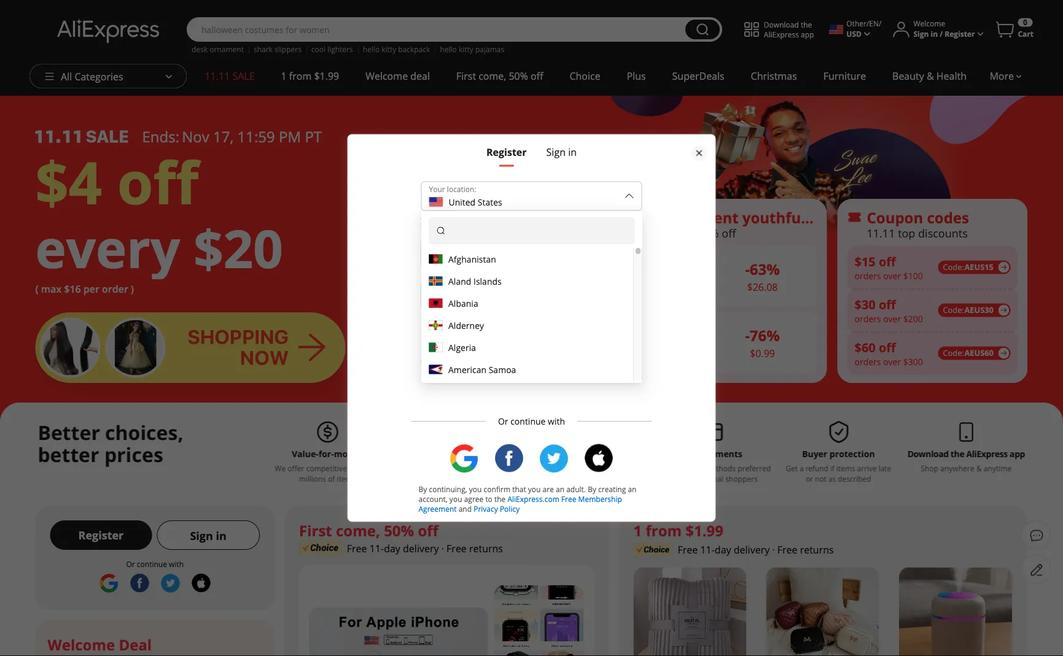 Task type: locate. For each thing, give the bounding box(es) containing it.
other/
[[847, 18, 870, 28]]

2 orders from the top
[[855, 313, 881, 325]]

1 kitty from the left
[[382, 44, 396, 54]]

beauty & health
[[893, 69, 967, 83]]

1 horizontal spatial kitty
[[459, 44, 474, 54]]

0 vertical spatial from
[[289, 69, 312, 83]]

code: left the aeus15 in the top of the page
[[943, 262, 964, 273]]

1 vertical spatial orders
[[855, 313, 881, 325]]

1 an from the left
[[556, 485, 565, 495]]

policy
[[500, 504, 520, 515]]

you left agree
[[450, 495, 462, 505]]

0 cart
[[1018, 17, 1034, 39]]

code: left "aeus60"
[[943, 348, 964, 359]]

1 vertical spatial to
[[486, 495, 493, 505]]

1 horizontal spatial welcome
[[366, 69, 408, 83]]

0 horizontal spatial day
[[384, 543, 401, 556]]

discounts
[[919, 226, 968, 241]]

1 vertical spatial 1
[[634, 521, 642, 541]]

2 by from the left
[[588, 485, 597, 495]]

-76% $0.99
[[745, 326, 780, 360]]

usb cool mist sprayer portable 300ml electric air humidifier aroma oil diffuser with colorful night light for home car image
[[899, 568, 1012, 657]]

1 vertical spatial continue
[[137, 559, 167, 570]]

coupon bg image
[[848, 246, 1018, 375]]

product image image
[[446, 246, 507, 307], [654, 246, 700, 307], [446, 312, 507, 374], [654, 312, 700, 374]]

0 vertical spatial code:
[[943, 262, 964, 273]]

2 kitty from the left
[[459, 44, 474, 54]]

Password password field
[[429, 283, 607, 308]]

11.11 left sale
[[205, 69, 230, 83]]

$300
[[904, 356, 923, 368]]

0 vertical spatial 1
[[281, 69, 287, 83]]

1 horizontal spatial ·
[[773, 544, 775, 557]]

- for 63%
[[745, 260, 750, 279]]

sale
[[233, 69, 255, 83]]

to right up
[[684, 226, 695, 241]]

1 code: from the top
[[943, 262, 964, 273]]

1 horizontal spatial 11-
[[701, 544, 715, 557]]

or
[[498, 416, 508, 428], [126, 559, 135, 570]]

over inside $15 off orders over $100
[[884, 270, 901, 282]]

0 vertical spatial 50%
[[509, 69, 528, 83]]

hello kitty pajamas
[[440, 44, 505, 54]]

ends: nov 17, 11:59 pm pt
[[142, 127, 322, 147]]

0 horizontal spatial by
[[419, 485, 427, 495]]

$15
[[855, 253, 876, 270]]

1 horizontal spatial you
[[469, 485, 482, 495]]

orders up the $60
[[855, 313, 881, 325]]

0 vertical spatial welcome
[[914, 18, 946, 28]]

all
[[61, 70, 72, 83]]

1 vertical spatial over
[[884, 313, 901, 325]]

beauty
[[893, 69, 925, 83]]

pt
[[305, 127, 322, 147]]

2 vertical spatial over
[[884, 356, 901, 368]]

over for $15 off
[[884, 270, 901, 282]]

1 vertical spatial welcome
[[366, 69, 408, 83]]

albania
[[449, 298, 478, 309]]

1 horizontal spatial free 11-day delivery · free returns
[[678, 544, 834, 557]]

kitty left backpack
[[382, 44, 396, 54]]

1 horizontal spatial to
[[684, 226, 695, 241]]

to inside by continuing, you confirm that you are an adult. by creating an account, you agree to the
[[486, 495, 493, 505]]

1 horizontal spatial /
[[940, 28, 943, 39]]

health
[[937, 69, 967, 83]]

confident youthful styles
[[666, 208, 852, 228]]

algeria
[[449, 342, 476, 354]]

1 vertical spatial from
[[646, 521, 682, 541]]

welcome up beauty & health
[[914, 18, 946, 28]]

an right are on the bottom
[[556, 485, 565, 495]]

sign
[[914, 28, 929, 39], [547, 145, 566, 159], [190, 529, 213, 544]]

orders inside $60 off orders over $300
[[855, 356, 881, 368]]

sign in
[[547, 145, 577, 159], [190, 529, 227, 544]]

usd
[[847, 28, 862, 39]]

1 vertical spatial -
[[745, 326, 750, 346]]

- for 76%
[[745, 326, 750, 346]]

1 vertical spatial the
[[495, 495, 506, 505]]

welcome for welcome deal
[[366, 69, 408, 83]]

over left $200
[[884, 313, 901, 325]]

1 horizontal spatial in
[[568, 145, 577, 159]]

0 horizontal spatial 1 from $1.99
[[281, 69, 339, 83]]

kitty left the pajamas
[[459, 44, 474, 54]]

shark slippers link
[[254, 44, 302, 54]]

1 horizontal spatial hello
[[440, 44, 457, 54]]

0 horizontal spatial in
[[216, 529, 227, 544]]

over inside $30 off orders over $200
[[884, 313, 901, 325]]

day for 50%
[[384, 543, 401, 556]]

you
[[469, 485, 482, 495], [528, 485, 541, 495], [450, 495, 462, 505]]

icon image left confident
[[647, 210, 661, 225]]

icon image inside top picks link
[[446, 210, 461, 225]]

plus link
[[614, 64, 659, 88]]

up to 50% off
[[666, 226, 736, 241]]

by right adult.
[[588, 485, 597, 495]]

0 horizontal spatial 1
[[281, 69, 287, 83]]

by
[[419, 485, 427, 495], [588, 485, 597, 495]]

None button
[[686, 20, 720, 39]]

0 vertical spatial orders
[[855, 270, 881, 282]]

code: for $15 off
[[943, 262, 964, 273]]

- inside the -76% $0.99
[[745, 326, 750, 346]]

slippers
[[275, 44, 302, 54]]

welcome down hello kitty backpack
[[366, 69, 408, 83]]

account,
[[419, 495, 448, 505]]

register
[[945, 28, 975, 39], [487, 145, 527, 159], [421, 324, 454, 335], [78, 528, 124, 543]]

pm
[[279, 127, 301, 147]]

kitty for backpack
[[382, 44, 396, 54]]

· for first come, 50% off
[[442, 543, 444, 556]]

1 horizontal spatial by
[[588, 485, 597, 495]]

- inside -63% $26.08
[[745, 260, 750, 279]]

icon image for top picks
[[446, 210, 461, 225]]

1 icon image from the left
[[446, 210, 461, 225]]

samoa
[[489, 364, 516, 376]]

off
[[531, 69, 543, 83], [117, 142, 198, 221], [722, 226, 736, 241], [879, 253, 896, 270], [879, 296, 896, 313], [879, 339, 896, 356], [418, 521, 439, 541]]

ornament
[[210, 44, 244, 54]]

2 horizontal spatial with
[[548, 416, 565, 428]]

1 vertical spatial or
[[126, 559, 135, 570]]

code: left aeus30
[[943, 305, 964, 316]]

2 vertical spatial in
[[216, 529, 227, 544]]

11.11 for 11.11 top discounts
[[867, 226, 895, 241]]

1 over from the top
[[884, 270, 901, 282]]

download the aliexpress app
[[764, 19, 814, 39]]

aliexpress.com
[[508, 495, 560, 505]]

0 vertical spatial first
[[456, 69, 476, 83]]

christmas
[[751, 69, 797, 83]]

1 vertical spatial come,
[[336, 521, 380, 541]]

1 vertical spatial sign in
[[190, 529, 227, 544]]

0 vertical spatial the
[[801, 19, 812, 29]]

returns for 1 from $1.99
[[800, 544, 834, 557]]

by continuing, you confirm that you are an adult. by creating an account, you agree to the
[[419, 485, 637, 505]]

- up $26.08
[[745, 260, 750, 279]]

you left are on the bottom
[[528, 485, 541, 495]]

halloween costumes for women text field
[[195, 23, 679, 36]]

orders inside $15 off orders over $100
[[855, 270, 881, 282]]

2 vertical spatial sign
[[190, 529, 213, 544]]

0 vertical spatial over
[[884, 270, 901, 282]]

0 horizontal spatial with
[[169, 559, 184, 570]]

2 code: from the top
[[943, 305, 964, 316]]

icon image for coupon codes
[[848, 210, 862, 225]]

1 horizontal spatial day
[[715, 544, 732, 557]]

2 horizontal spatial welcome
[[914, 18, 946, 28]]

0 horizontal spatial free 11-day delivery · free returns
[[347, 543, 503, 556]]

choice image
[[299, 541, 342, 556]]

returns for first come, 50% off
[[469, 543, 503, 556]]

choice link
[[557, 64, 614, 88]]

1 hello from the left
[[363, 44, 380, 54]]

register inside button
[[421, 324, 454, 335]]

codes
[[927, 208, 970, 228]]

download
[[764, 19, 799, 29]]

orders left $300
[[855, 356, 881, 368]]

1 horizontal spatial icon image
[[647, 210, 661, 225]]

deal
[[411, 69, 430, 83]]

2 hello from the left
[[440, 44, 457, 54]]

1 horizontal spatial come,
[[479, 69, 506, 83]]

hello down "halloween costumes for women" text box
[[440, 44, 457, 54]]

membership
[[579, 495, 622, 505]]

cool
[[311, 44, 326, 54]]

3 code: from the top
[[943, 348, 964, 359]]

1 vertical spatial 1 from $1.99
[[634, 521, 724, 541]]

1 horizontal spatial first
[[456, 69, 476, 83]]

0 horizontal spatial the
[[495, 495, 506, 505]]

first
[[456, 69, 476, 83], [299, 521, 332, 541]]

Email address text field
[[429, 241, 617, 266]]

hello right lighters
[[363, 44, 380, 54]]

sign in / register
[[914, 28, 975, 39]]

code: for $30 off
[[943, 305, 964, 316]]

icon image left a
[[446, 210, 461, 225]]

over left $300
[[884, 356, 901, 368]]

1 orders from the top
[[855, 270, 881, 282]]

3 over from the top
[[884, 356, 901, 368]]

hello for hello kitty pajamas
[[440, 44, 457, 54]]

2 vertical spatial orders
[[855, 356, 881, 368]]

2022 new fashion female shoulder bag rhombus embroidered solid color chain women shoulder crossbody casual trendy phone bag image
[[767, 568, 880, 657]]

icon image
[[446, 210, 461, 225], [647, 210, 661, 225], [848, 210, 862, 225]]

over left $100
[[884, 270, 901, 282]]

code: for $60 off
[[943, 348, 964, 359]]

3 orders from the top
[[855, 356, 881, 368]]

0 vertical spatial 11.11
[[205, 69, 230, 83]]

0 horizontal spatial welcome
[[48, 635, 115, 655]]

you left confirm
[[469, 485, 482, 495]]

1 horizontal spatial the
[[801, 19, 812, 29]]

$20
[[194, 213, 283, 284]]

welcome deal link
[[35, 621, 275, 657]]

ends:
[[142, 127, 179, 147]]

orders inside $30 off orders over $200
[[855, 313, 881, 325]]

0 vertical spatial -
[[745, 260, 750, 279]]

0 vertical spatial with
[[456, 324, 473, 335]]

to right agree
[[486, 495, 493, 505]]

2 vertical spatial welcome
[[48, 635, 115, 655]]

0 horizontal spatial to
[[486, 495, 493, 505]]

furniture link
[[811, 64, 880, 88]]

1 horizontal spatial an
[[628, 485, 637, 495]]

1 vertical spatial 11.11
[[867, 226, 895, 241]]

1 vertical spatial or continue with
[[126, 559, 184, 570]]

1 horizontal spatial returns
[[800, 544, 834, 557]]

welcome left deal
[[48, 635, 115, 655]]

0 horizontal spatial icon image
[[446, 210, 461, 225]]

2 icon image from the left
[[647, 210, 661, 225]]

icon image left coupon
[[848, 210, 862, 225]]

0 vertical spatial or
[[498, 416, 508, 428]]

styles
[[810, 208, 852, 228]]

11-
[[370, 543, 384, 556], [701, 544, 715, 557]]

1 vertical spatial first come, 50% off
[[299, 521, 439, 541]]

/ right other/
[[879, 18, 882, 28]]

- down $26.08
[[745, 326, 750, 346]]

1 horizontal spatial $1.99
[[686, 521, 724, 541]]

per
[[83, 283, 99, 296]]

aliexpress.com free membership agreement link
[[419, 495, 622, 515]]

free 11-day delivery · free returns for 50%
[[347, 543, 503, 556]]

off inside $60 off orders over $300
[[879, 339, 896, 356]]

0 vertical spatial first come, 50% off
[[456, 69, 543, 83]]

0 horizontal spatial or continue with
[[126, 559, 184, 570]]

0 horizontal spatial kitty
[[382, 44, 396, 54]]

an
[[556, 485, 565, 495], [628, 485, 637, 495]]

orders
[[855, 270, 881, 282], [855, 313, 881, 325], [855, 356, 881, 368]]

the
[[801, 19, 812, 29], [495, 495, 506, 505]]

3 icon image from the left
[[848, 210, 862, 225]]

0 horizontal spatial 11-
[[370, 543, 384, 556]]

aeus30
[[965, 305, 994, 316]]

(
[[35, 283, 38, 296]]

privacy
[[474, 504, 498, 515]]

2 vertical spatial code:
[[943, 348, 964, 359]]

over inside $60 off orders over $300
[[884, 356, 901, 368]]

adult.
[[567, 485, 586, 495]]

0 horizontal spatial 50%
[[384, 521, 414, 541]]

orders for $15
[[855, 270, 881, 282]]

1 vertical spatial code:
[[943, 305, 964, 316]]

an right 'creating'
[[628, 485, 637, 495]]

creating
[[598, 485, 626, 495]]

over
[[884, 270, 901, 282], [884, 313, 901, 325], [884, 356, 901, 368]]

desk
[[192, 44, 208, 54]]

with inside button
[[456, 324, 473, 335]]

/ up health
[[940, 28, 943, 39]]

lighters
[[328, 44, 353, 54]]

0 horizontal spatial returns
[[469, 543, 503, 556]]

by up agreement
[[419, 485, 427, 495]]

0 horizontal spatial delivery
[[403, 543, 439, 556]]

2 - from the top
[[745, 326, 750, 346]]

2 over from the top
[[884, 313, 901, 325]]

states
[[478, 196, 502, 208]]

beauty & health link
[[880, 64, 980, 88]]

2 horizontal spatial 50%
[[697, 226, 719, 241]]

70x100cm milk velvet blanket, bed sheet, blanket, single dormitory, student coral velvet air conditioning, nap blanket, sofa image
[[634, 568, 747, 657]]

1 horizontal spatial 11.11
[[867, 226, 895, 241]]

0 horizontal spatial hello
[[363, 44, 380, 54]]

1 - from the top
[[745, 260, 750, 279]]

1
[[281, 69, 287, 83], [634, 521, 642, 541]]

0 horizontal spatial ·
[[442, 543, 444, 556]]

1 horizontal spatial delivery
[[734, 544, 770, 557]]

11.11 left top
[[867, 226, 895, 241]]

1 by from the left
[[419, 485, 427, 495]]

off inside $15 off orders over $100
[[879, 253, 896, 270]]

to
[[684, 226, 695, 241], [486, 495, 493, 505]]

0 vertical spatial sign
[[914, 28, 929, 39]]

1 horizontal spatial with
[[456, 324, 473, 335]]

a
[[465, 215, 469, 225]]

orders up the $30
[[855, 270, 881, 282]]

0 vertical spatial or continue with
[[498, 416, 565, 428]]



Task type: vqa. For each thing, say whether or not it's contained in the screenshot.


Task type: describe. For each thing, give the bounding box(es) containing it.
$30
[[855, 296, 876, 313]]

agreement
[[419, 504, 457, 515]]

1 horizontal spatial continue
[[511, 416, 546, 428]]

11- for 50%
[[370, 543, 384, 556]]

kitty for pajamas
[[459, 44, 474, 54]]

&
[[927, 69, 934, 83]]

1 horizontal spatial from
[[646, 521, 682, 541]]

1 horizontal spatial 1 from $1.99
[[634, 521, 724, 541]]

are
[[543, 485, 554, 495]]

$0.99
[[750, 347, 775, 360]]

day for $1.99
[[715, 544, 732, 557]]

0 horizontal spatial sign in
[[190, 529, 227, 544]]

1 vertical spatial with
[[548, 416, 565, 428]]

2023 smart watch android phone 1.44'' inch color screen bluetooth call blood oxygen/pressure monitoring smart watch women men image
[[494, 586, 584, 657]]

hello for hello kitty backpack
[[363, 44, 380, 54]]

code: aeus15
[[943, 262, 994, 273]]

that
[[513, 485, 526, 495]]

over for $60 off
[[884, 356, 901, 368]]

icon image for confident youthful styles
[[647, 210, 661, 225]]

up
[[666, 226, 681, 241]]

picks
[[496, 208, 534, 228]]

1 vertical spatial first
[[299, 521, 332, 541]]

order
[[102, 283, 128, 296]]

0 vertical spatial $1.99
[[314, 69, 339, 83]]

confirm
[[484, 485, 511, 495]]

hello kitty pajamas link
[[440, 44, 505, 54]]

continuing,
[[429, 485, 467, 495]]

coupon codes
[[867, 208, 970, 228]]

why choose a location?
[[421, 215, 501, 225]]

sms
[[475, 324, 493, 335]]

$60 off orders over $300
[[855, 339, 923, 368]]

1 from $1.99 link
[[268, 64, 352, 88]]

/ for en
[[879, 18, 882, 28]]

afghanistan
[[449, 253, 496, 265]]

0 vertical spatial come,
[[479, 69, 506, 83]]

aeus60
[[965, 348, 994, 359]]

over for $30 off
[[884, 313, 901, 325]]

choose
[[438, 215, 463, 225]]

)
[[131, 283, 134, 296]]

en
[[870, 18, 879, 28]]

christmas link
[[738, 64, 811, 88]]

top
[[465, 208, 492, 228]]

aland
[[449, 276, 471, 287]]

$16
[[64, 283, 81, 296]]

0 vertical spatial sign in
[[547, 145, 577, 159]]

desk ornament
[[192, 44, 244, 54]]

orders for $60
[[855, 356, 881, 368]]

11:59
[[237, 127, 275, 147]]

united
[[449, 196, 476, 208]]

off inside $30 off orders over $200
[[879, 296, 896, 313]]

/ for in
[[940, 28, 943, 39]]

and
[[459, 504, 472, 515]]

backpack
[[398, 44, 430, 54]]

$4
[[35, 142, 102, 221]]

1 horizontal spatial 1
[[634, 521, 642, 541]]

app
[[801, 29, 814, 39]]

free inside aliexpress.com free membership agreement
[[562, 495, 577, 505]]

11.11 sale
[[205, 69, 255, 83]]

youthful
[[743, 208, 806, 228]]

· for 1 from $1.99
[[773, 544, 775, 557]]

american
[[449, 364, 487, 376]]

aeus15
[[965, 262, 994, 273]]

welcome for welcome
[[914, 18, 946, 28]]

aliexpress.com free membership agreement
[[419, 495, 622, 515]]

first come, 50% off link
[[443, 64, 557, 88]]

2 an from the left
[[628, 485, 637, 495]]

islands
[[474, 276, 502, 287]]

deal
[[119, 635, 152, 655]]

cart
[[1018, 29, 1034, 39]]

11.11 for 11.11 sale
[[205, 69, 230, 83]]

the inside download the aliexpress app
[[801, 19, 812, 29]]

aland islands
[[449, 276, 502, 287]]

the inside by continuing, you confirm that you are an adult. by creating an account, you agree to the
[[495, 495, 506, 505]]

hello kitty backpack
[[363, 44, 430, 54]]

pajamas
[[475, 44, 505, 54]]

0 horizontal spatial you
[[450, 495, 462, 505]]

united states
[[449, 196, 502, 208]]

0 horizontal spatial or
[[126, 559, 135, 570]]

0 vertical spatial in
[[931, 28, 938, 39]]

1 vertical spatial in
[[568, 145, 577, 159]]

0 horizontal spatial continue
[[137, 559, 167, 570]]

1 horizontal spatial 50%
[[509, 69, 528, 83]]

1 horizontal spatial or
[[498, 416, 508, 428]]

$15 off orders over $100
[[855, 253, 923, 282]]

nov
[[182, 127, 209, 147]]

categories
[[75, 70, 123, 83]]

top
[[898, 226, 916, 241]]

welcome for welcome deal
[[48, 635, 115, 655]]

register with sms
[[421, 324, 493, 335]]

$200
[[904, 313, 923, 325]]

1 horizontal spatial or continue with
[[498, 416, 565, 428]]

and privacy policy
[[459, 504, 520, 515]]

alderney
[[449, 320, 484, 331]]

1 vertical spatial $1.99
[[686, 521, 724, 541]]

$100
[[904, 270, 923, 282]]

1 horizontal spatial first come, 50% off
[[456, 69, 543, 83]]

choice
[[570, 69, 601, 83]]

0 horizontal spatial from
[[289, 69, 312, 83]]

delivery for $1.99
[[734, 544, 770, 557]]

0 vertical spatial to
[[684, 226, 695, 241]]

delivery for 50%
[[403, 543, 439, 556]]

hello kitty backpack link
[[363, 44, 430, 54]]

$60
[[855, 339, 876, 356]]

orders for $30
[[855, 313, 881, 325]]

register with sms button
[[421, 322, 493, 337]]

0 vertical spatial 1 from $1.99
[[281, 69, 339, 83]]

0 horizontal spatial sign
[[190, 529, 213, 544]]

11.11 sale link
[[192, 64, 268, 88]]

why
[[421, 215, 436, 225]]

2 horizontal spatial you
[[528, 485, 541, 495]]

free 11-day delivery · free returns for $1.99
[[678, 544, 834, 557]]

$26.08
[[747, 281, 778, 294]]

top picks link
[[426, 199, 627, 383]]

cool lighters
[[311, 44, 353, 54]]

privacy policy link
[[474, 504, 520, 515]]

all categories
[[61, 70, 123, 83]]

coupon
[[867, 208, 924, 228]]

0 horizontal spatial come,
[[336, 521, 380, 541]]

2 horizontal spatial sign
[[914, 28, 929, 39]]

11- for $1.99
[[701, 544, 715, 557]]

76%
[[750, 326, 780, 346]]

$30 off orders over $200
[[855, 296, 923, 325]]

code: aeus30
[[943, 305, 994, 316]]

every $20 ( max $16 per order )
[[35, 213, 283, 296]]

confident
[[666, 208, 739, 228]]

welcome deal link
[[352, 64, 443, 88]]

superdeals
[[673, 69, 725, 83]]

1 vertical spatial sign
[[547, 145, 566, 159]]

11.11 top discounts
[[867, 226, 968, 241]]

superdeals link
[[659, 64, 738, 88]]



